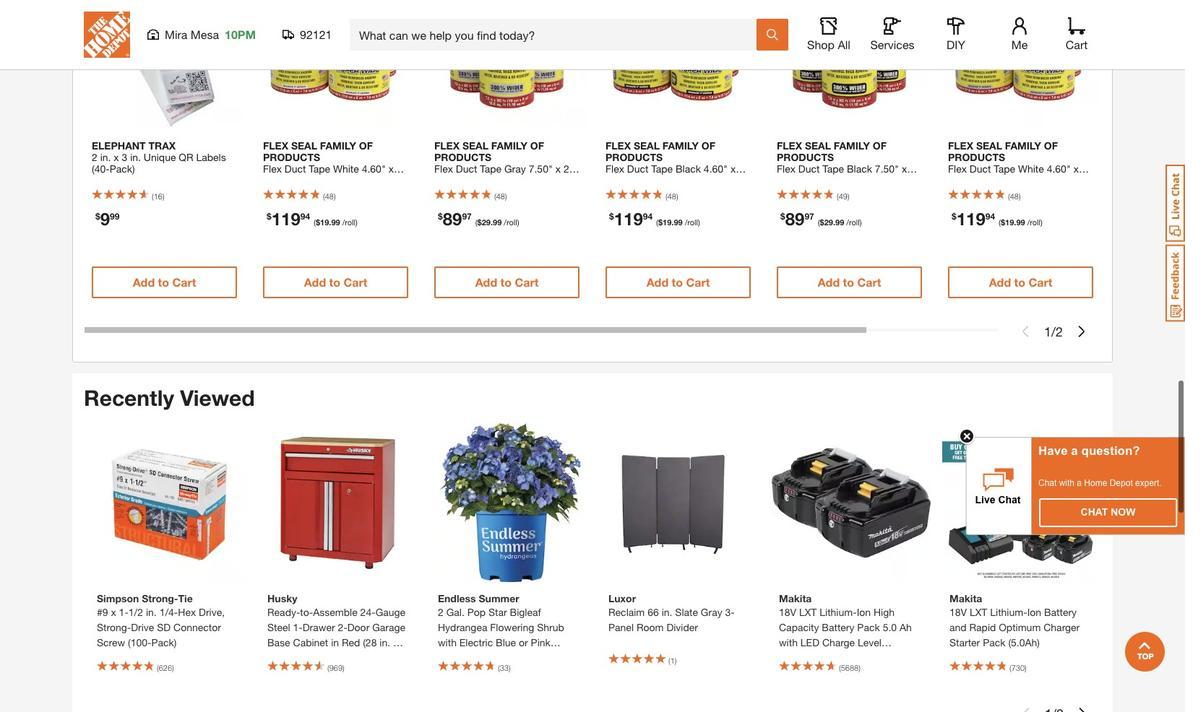 Task type: vqa. For each thing, say whether or not it's contained in the screenshot.


Task type: describe. For each thing, give the bounding box(es) containing it.
feedback link image
[[1166, 244, 1186, 323]]

1 (6- from the left
[[280, 170, 292, 182]]

flowering
[[490, 618, 535, 630]]

1/2
[[129, 602, 143, 615]]

to for 2 in. x 3 in. unique qr labels (40-pack) image
[[158, 271, 169, 285]]

(40-
[[92, 158, 110, 170]]

in. left 3
[[100, 146, 111, 159]]

lithium- for rapid
[[991, 602, 1028, 615]]

to for flex duct tape black 7.50" x 20' (3-pack) image
[[844, 271, 855, 285]]

cart for second add to cart button from the left
[[344, 271, 368, 285]]

2 gal. pop star bigleaf hydrangea flowering shrub with electric blue or pink lacecap flowers image
[[431, 419, 590, 578]]

20' for the flex duct tape gray 7.50" x 20' (3-pack) "image"
[[564, 158, 578, 170]]

5 of from the left
[[1045, 135, 1059, 147]]

2 $ 119 94 ( $ 19 . 99 /roll ) from the left
[[610, 204, 701, 225]]

pack) inside makita 18v lxt lithium-ion high capacity battery pack 5.0 ah with led charge level indicator (2-pack)
[[834, 648, 860, 660]]

diy button
[[934, 17, 980, 52]]

charger
[[1044, 618, 1080, 630]]

1 119 from the left
[[272, 204, 301, 225]]

unique
[[144, 146, 176, 159]]

2 119 from the left
[[614, 204, 643, 225]]

(5.0ah)
[[1009, 633, 1041, 645]]

simpson strong-tie #9 x 1-1/2 in. 1/4-hex drive, strong-drive sd connector screw (100-pack)
[[97, 589, 225, 645]]

makita for makita 18v lxt lithium-ion battery and rapid optimum charger starter pack (5.0ah)
[[950, 589, 983, 601]]

66
[[648, 602, 659, 615]]

have a question?
[[1039, 444, 1141, 458]]

#9 x 1-1/2 in. 1/4-hex drive, strong-drive sd connector screw (100-pack) image
[[90, 419, 249, 578]]

trax
[[149, 135, 176, 147]]

seal for the flex duct tape gray 7.50" x 20' (3-pack) "image"
[[463, 135, 489, 147]]

5 tape from the left
[[994, 158, 1016, 170]]

1- inside simpson strong-tie #9 x 1-1/2 in. 1/4-hex drive, strong-drive sd connector screw (100-pack)
[[119, 602, 129, 615]]

x inside elephant trax 2 in. x 3 in. unique qr labels (40-pack)
[[114, 146, 119, 159]]

1 white from the left
[[333, 158, 359, 170]]

ah
[[900, 618, 912, 630]]

chat now
[[1081, 507, 1136, 518]]

4 ( 48 ) from the left
[[1009, 187, 1021, 196]]

5 duct from the left
[[970, 158, 992, 170]]

49
[[839, 187, 848, 196]]

shop all
[[808, 38, 851, 51]]

of for flex duct tape black 4.60" x 20' (6-pack) image
[[702, 135, 716, 147]]

shop all button
[[806, 17, 853, 52]]

to-
[[300, 602, 313, 615]]

and
[[950, 618, 967, 630]]

7.50" for black
[[876, 158, 900, 170]]

3 94 from the left
[[986, 206, 996, 217]]

flex for flex duct tape black 4.60" x 20' (6-pack) image
[[606, 135, 631, 147]]

2 white from the left
[[1019, 158, 1045, 170]]

or
[[519, 633, 528, 645]]

products for the flex duct tape gray 7.50" x 20' (3-pack) "image"
[[435, 146, 492, 159]]

mira mesa 10pm
[[165, 27, 256, 41]]

capacity
[[779, 618, 820, 630]]

this is the first slide image
[[1021, 704, 1033, 713]]

chat with a home depot expert.
[[1039, 478, 1163, 488]]

1 $ 119 94 ( $ 19 . 99 /roll ) from the left
[[267, 204, 358, 225]]

shop
[[808, 38, 835, 51]]

(100-
[[128, 633, 151, 645]]

92121 button
[[283, 27, 333, 42]]

cart for add to cart button related to 2 in. x 3 in. unique qr labels (40-pack) image
[[172, 271, 196, 285]]

2 94 from the left
[[643, 206, 653, 217]]

flex duct tape black 7.50" x 20' (3-pack) image
[[770, 0, 930, 125]]

in
[[331, 633, 339, 645]]

3 $ 119 94 ( $ 19 . 99 /roll ) from the left
[[952, 204, 1043, 225]]

recently viewed
[[84, 381, 255, 407]]

elephant
[[92, 135, 146, 147]]

makita 18v lxt lithium-ion high capacity battery pack 5.0 ah with led charge level indicator (2-pack)
[[779, 589, 912, 660]]

5 seal from the left
[[977, 135, 1003, 147]]

pink
[[531, 633, 551, 645]]

starter
[[950, 633, 981, 645]]

x inside flex seal family of products flex duct tape black 4.60" x 20' (6-pack)
[[731, 158, 736, 170]]

depot
[[1110, 478, 1134, 488]]

18v lxt lithium-ion battery and rapid optimum charger starter pack (5.0ah) image
[[943, 419, 1102, 578]]

cart link
[[1062, 17, 1093, 52]]

. for the flex duct tape gray 7.50" x 20' (3-pack) "image"'s add to cart button
[[491, 213, 493, 222]]

flex duct tape black 4.60" x 20' (6-pack) image
[[599, 0, 759, 125]]

1 / 2
[[1045, 319, 1064, 335]]

(6- inside flex seal family of products flex duct tape black 4.60" x 20' (6-pack)
[[623, 170, 635, 182]]

duct for flex duct tape black 7.50" x 20' (3-pack) image
[[799, 158, 820, 170]]

gray inside luxor reclaim 66 in. slate gray 3- panel room divider
[[701, 602, 723, 615]]

flex seal family of products flex duct tape black 4.60" x 20' (6-pack)
[[606, 135, 736, 182]]

add to cart for the flex duct tape gray 7.50" x 20' (3-pack) "image"
[[476, 271, 539, 285]]

next slide image
[[1077, 321, 1088, 333]]

1 seal from the left
[[291, 135, 317, 147]]

1/4-
[[160, 602, 178, 615]]

electric
[[460, 633, 493, 645]]

2 add to cart button from the left
[[263, 262, 409, 294]]

9
[[100, 204, 110, 225]]

1 products from the left
[[263, 146, 320, 159]]

5688
[[841, 659, 859, 669]]

in. left 'w'
[[380, 633, 391, 645]]

mira
[[165, 27, 188, 41]]

add to cart button for 2 in. x 3 in. unique qr labels (40-pack) image
[[92, 262, 237, 294]]

1 flex from the left
[[263, 135, 289, 147]]

add to cart for flex duct tape black 7.50" x 20' (3-pack) image
[[818, 271, 882, 285]]

$ inside '$ 9 99'
[[95, 206, 100, 217]]

gray inside flex seal family of products flex duct tape gray 7.50" x 20' (3-pack)
[[505, 158, 526, 170]]

next slide image
[[1077, 704, 1089, 713]]

( 626 )
[[157, 659, 174, 669]]

89 for flex duct tape gray 7.50" x 20' (3-pack)
[[443, 204, 462, 225]]

led
[[801, 633, 820, 645]]

in. inside simpson strong-tie #9 x 1-1/2 in. 1/4-hex drive, strong-drive sd connector screw (100-pack)
[[146, 602, 157, 615]]

( 16 )
[[152, 187, 165, 196]]

1 horizontal spatial strong-
[[142, 589, 178, 601]]

sd
[[157, 618, 171, 630]]

3
[[122, 146, 127, 159]]

10pm
[[225, 27, 256, 41]]

recently
[[84, 381, 174, 407]]

1 19 from the left
[[320, 213, 329, 222]]

reclaim 66 in. slate gray 3-panel room divider image
[[602, 419, 761, 578]]

flex duct tape gray 7.50" x 20' (3-pack) image
[[427, 0, 587, 125]]

. for add to cart button corresponding to flex duct tape black 4.60" x 20' (6-pack) image
[[672, 213, 674, 222]]

d)
[[358, 648, 368, 660]]

lxt for and
[[970, 602, 988, 615]]

2 to from the left
[[329, 271, 341, 285]]

5 flex from the left
[[949, 135, 974, 147]]

1- inside husky ready-to-assemble 24-gauge steel 1-drawer 2-door garage base cabinet in red (28 in. w x 32.8 in. h x 18.3 in. d)
[[293, 618, 303, 630]]

add to cart button for flex duct tape black 7.50" x 20' (3-pack) image
[[777, 262, 923, 294]]

6 add from the left
[[990, 271, 1012, 285]]

/
[[1052, 319, 1056, 335]]

battery inside makita 18v lxt lithium-ion battery and rapid optimum charger starter pack (5.0ah)
[[1045, 602, 1077, 615]]

viewed
[[180, 381, 255, 407]]

reclaim
[[609, 602, 645, 615]]

drive,
[[199, 602, 225, 615]]

2 in. x 3 in. unique qr labels (40-pack) image
[[85, 0, 244, 125]]

cabinet
[[293, 633, 328, 645]]

mesa
[[191, 27, 219, 41]]

2 19 from the left
[[663, 213, 672, 222]]

add for the flex duct tape gray 7.50" x 20' (3-pack) "image"
[[476, 271, 498, 285]]

room
[[637, 618, 664, 630]]

969
[[329, 659, 343, 669]]

7.50" for gray
[[529, 158, 553, 170]]

qr
[[179, 146, 193, 159]]

add to cart for flex duct tape black 4.60" x 20' (6-pack) image
[[647, 271, 710, 285]]

1 horizontal spatial 1
[[1045, 319, 1052, 335]]

summer
[[479, 589, 520, 601]]

chat
[[1081, 507, 1109, 518]]

question?
[[1082, 444, 1141, 458]]

lxt for capacity
[[800, 602, 817, 615]]

/roll for second add to cart button from the left
[[343, 213, 356, 222]]

of for flex duct tape black 7.50" x 20' (3-pack) image
[[873, 135, 887, 147]]

x inside simpson strong-tie #9 x 1-1/2 in. 1/4-hex drive, strong-drive sd connector screw (100-pack)
[[111, 602, 116, 615]]

with inside endless summer 2 gal. pop star bigleaf hydrangea flowering shrub with electric blue or pink lacecap flowers
[[438, 633, 457, 645]]

( 1 )
[[669, 652, 677, 661]]

add to cart button for the flex duct tape gray 7.50" x 20' (3-pack) "image"
[[435, 262, 580, 294]]

family for the flex duct tape gray 7.50" x 20' (3-pack) "image"
[[492, 135, 528, 147]]

$ 89 97 ( $ 29 . 99 /roll ) for gray
[[438, 204, 520, 225]]

2-
[[338, 618, 348, 630]]

3 48 from the left
[[668, 187, 677, 196]]

cart for add to cart button corresponding to flex duct tape black 4.60" x 20' (6-pack) image
[[687, 271, 710, 285]]

bigleaf
[[510, 602, 541, 615]]

( 49 )
[[837, 187, 850, 196]]

add for flex duct tape black 7.50" x 20' (3-pack) image
[[818, 271, 840, 285]]

29 for black
[[825, 213, 834, 222]]

1 ( 48 ) from the left
[[323, 187, 336, 196]]

products for flex duct tape black 4.60" x 20' (6-pack) image
[[606, 146, 663, 159]]

charge
[[823, 633, 856, 645]]

2 for elephant
[[92, 146, 97, 159]]

this is the first slide image
[[1020, 321, 1032, 333]]

shrub
[[537, 618, 565, 630]]

luxor reclaim 66 in. slate gray 3- panel room divider
[[609, 589, 735, 630]]

chat now link
[[1041, 499, 1177, 527]]

1 of from the left
[[359, 135, 373, 147]]

services
[[871, 38, 915, 51]]

/roll for 6th add to cart button from the left
[[1028, 213, 1041, 222]]

33
[[500, 659, 509, 669]]

pack inside makita 18v lxt lithium-ion battery and rapid optimum charger starter pack (5.0ah)
[[984, 633, 1006, 645]]

18v for 18v lxt lithium-ion battery and rapid optimum charger starter pack (5.0ah)
[[950, 602, 968, 615]]

expert.
[[1136, 478, 1163, 488]]

6 add to cart button from the left
[[949, 262, 1094, 294]]

/roll for the flex duct tape gray 7.50" x 20' (3-pack) "image"'s add to cart button
[[504, 213, 517, 222]]

rapid
[[970, 618, 997, 630]]

1 tape from the left
[[309, 158, 331, 170]]

lacecap
[[438, 648, 477, 660]]

(3- for flex seal family of products flex duct tape gray 7.50" x 20' (3-pack)
[[435, 170, 447, 182]]

add to cart button for flex duct tape black 4.60" x 20' (6-pack) image
[[606, 262, 751, 294]]

labels
[[196, 146, 226, 159]]

drawer
[[303, 618, 335, 630]]

6 to from the left
[[1015, 271, 1026, 285]]

chat
[[1039, 478, 1057, 488]]



Task type: locate. For each thing, give the bounding box(es) containing it.
add for flex duct tape black 4.60" x 20' (6-pack) image
[[647, 271, 669, 285]]

3 flex from the left
[[606, 158, 625, 170]]

2 seal from the left
[[463, 135, 489, 147]]

3 seal from the left
[[634, 135, 660, 147]]

3 family from the left
[[663, 135, 699, 147]]

3 tape from the left
[[652, 158, 673, 170]]

0 horizontal spatial lxt
[[800, 602, 817, 615]]

flex for flex duct tape black 7.50" x 20' (3-pack) image
[[777, 158, 796, 170]]

ion inside makita 18v lxt lithium-ion high capacity battery pack 5.0 ah with led charge level indicator (2-pack)
[[857, 602, 871, 615]]

flex inside the flex seal family of products flex duct tape black 7.50" x 20' (3-pack)
[[777, 135, 803, 147]]

pack) inside elephant trax 2 in. x 3 in. unique qr labels (40-pack)
[[110, 158, 135, 170]]

with inside makita 18v lxt lithium-ion high capacity battery pack 5.0 ah with led charge level indicator (2-pack)
[[779, 633, 798, 645]]

makita for makita 18v lxt lithium-ion high capacity battery pack 5.0 ah with led charge level indicator (2-pack)
[[779, 589, 812, 601]]

0 horizontal spatial 18v
[[779, 602, 797, 615]]

flex duct tape white 4.60" x 20' (6-pack) image for second add to cart button from the left
[[256, 0, 416, 125]]

1 horizontal spatial 89
[[786, 204, 805, 225]]

0 horizontal spatial 97
[[462, 206, 472, 217]]

h
[[304, 648, 311, 660]]

(3- for flex seal family of products flex duct tape black 7.50" x 20' (3-pack)
[[794, 170, 806, 182]]

4 family from the left
[[834, 135, 871, 147]]

(3- inside the flex seal family of products flex duct tape black 7.50" x 20' (3-pack)
[[794, 170, 806, 182]]

2 ion from the left
[[1028, 602, 1042, 615]]

2 products from the left
[[435, 146, 492, 159]]

97 down flex seal family of products flex duct tape gray 7.50" x 20' (3-pack)
[[462, 206, 472, 217]]

4 48 from the left
[[1011, 187, 1019, 196]]

1- down simpson
[[119, 602, 129, 615]]

simpson
[[97, 589, 139, 601]]

2 29 from the left
[[825, 213, 834, 222]]

1 duct from the left
[[285, 158, 306, 170]]

29 down the flex seal family of products flex duct tape black 7.50" x 20' (3-pack)
[[825, 213, 834, 222]]

2 duct from the left
[[456, 158, 478, 170]]

seal inside the flex seal family of products flex duct tape black 7.50" x 20' (3-pack)
[[805, 135, 832, 147]]

1 horizontal spatial (3-
[[794, 170, 806, 182]]

makita inside makita 18v lxt lithium-ion battery and rapid optimum charger starter pack (5.0ah)
[[950, 589, 983, 601]]

products
[[263, 146, 320, 159], [435, 146, 492, 159], [606, 146, 663, 159], [777, 146, 835, 159], [949, 146, 1006, 159]]

1 horizontal spatial 2
[[438, 602, 444, 615]]

1 horizontal spatial $ 89 97 ( $ 29 . 99 /roll )
[[781, 204, 862, 225]]

strong- up screw
[[97, 618, 131, 630]]

5 family from the left
[[1006, 135, 1042, 147]]

1 horizontal spatial 29
[[825, 213, 834, 222]]

97 for flex seal family of products flex duct tape black 7.50" x 20' (3-pack)
[[805, 206, 815, 217]]

flex seal family of products flex duct tape white 4.60" x 20' (6-pack) for second add to cart button from the left
[[263, 135, 394, 182]]

99 inside '$ 9 99'
[[110, 206, 120, 217]]

1 flex seal family of products flex duct tape white 4.60" x 20' (6-pack) from the left
[[263, 135, 394, 182]]

2 horizontal spatial 94
[[986, 206, 996, 217]]

a right have
[[1072, 444, 1079, 458]]

cart
[[1066, 38, 1088, 51], [172, 271, 196, 285], [344, 271, 368, 285], [515, 271, 539, 285], [687, 271, 710, 285], [858, 271, 882, 285], [1029, 271, 1053, 285]]

1 horizontal spatial 7.50"
[[876, 158, 900, 170]]

duct inside flex seal family of products flex duct tape gray 7.50" x 20' (3-pack)
[[456, 158, 478, 170]]

18v for 18v lxt lithium-ion high capacity battery pack 5.0 ah with led charge level indicator (2-pack)
[[779, 602, 797, 615]]

garage
[[373, 618, 406, 630]]

me
[[1012, 38, 1028, 51]]

1 vertical spatial pack
[[984, 633, 1006, 645]]

3 ( 48 ) from the left
[[666, 187, 679, 196]]

4 /roll from the left
[[847, 213, 860, 222]]

blue
[[496, 633, 516, 645]]

tape inside flex seal family of products flex duct tape black 4.60" x 20' (6-pack)
[[652, 158, 673, 170]]

assemble
[[313, 602, 358, 615]]

3 19 from the left
[[1006, 213, 1015, 222]]

0 horizontal spatial 1
[[671, 652, 675, 661]]

gal.
[[447, 602, 465, 615]]

ion
[[857, 602, 871, 615], [1028, 602, 1042, 615]]

0 horizontal spatial 29
[[482, 213, 491, 222]]

32.8
[[268, 648, 287, 660]]

black for 89
[[847, 158, 873, 170]]

18v up the capacity
[[779, 602, 797, 615]]

(
[[152, 187, 154, 196], [323, 187, 325, 196], [495, 187, 497, 196], [666, 187, 668, 196], [837, 187, 839, 196], [1009, 187, 1011, 196], [314, 213, 316, 222], [476, 213, 478, 222], [657, 213, 659, 222], [818, 213, 820, 222], [999, 213, 1001, 222], [669, 652, 671, 661], [157, 659, 159, 669], [328, 659, 329, 669], [498, 659, 500, 669], [840, 659, 841, 669], [1010, 659, 1012, 669]]

indicator
[[779, 648, 819, 660]]

tape inside the flex seal family of products flex duct tape black 7.50" x 20' (3-pack)
[[823, 158, 845, 170]]

2 horizontal spatial 2
[[1056, 319, 1064, 335]]

$
[[95, 206, 100, 217], [267, 206, 272, 217], [438, 206, 443, 217], [610, 206, 614, 217], [781, 206, 786, 217], [952, 206, 957, 217], [316, 213, 320, 222], [478, 213, 482, 222], [659, 213, 663, 222], [820, 213, 825, 222], [1001, 213, 1006, 222]]

makita 18v lxt lithium-ion battery and rapid optimum charger starter pack (5.0ah)
[[950, 589, 1080, 645]]

89 for flex duct tape black 7.50" x 20' (3-pack)
[[786, 204, 805, 225]]

5 products from the left
[[949, 146, 1006, 159]]

in. left h
[[290, 648, 301, 660]]

2 lxt from the left
[[970, 602, 988, 615]]

48
[[325, 187, 334, 196], [497, 187, 505, 196], [668, 187, 677, 196], [1011, 187, 1019, 196]]

family inside flex seal family of products flex duct tape black 4.60" x 20' (6-pack)
[[663, 135, 699, 147]]

2 horizontal spatial (6-
[[966, 170, 978, 182]]

1 horizontal spatial 97
[[805, 206, 815, 217]]

1 94 from the left
[[301, 206, 310, 217]]

0 horizontal spatial (3-
[[435, 170, 447, 182]]

1 vertical spatial 1
[[671, 652, 675, 661]]

ion for pack
[[857, 602, 871, 615]]

door
[[348, 618, 370, 630]]

me button
[[997, 17, 1043, 52]]

29 for gray
[[482, 213, 491, 222]]

97 down the flex seal family of products flex duct tape black 7.50" x 20' (3-pack)
[[805, 206, 815, 217]]

2 flex seal family of products flex duct tape white 4.60" x 20' (6-pack) from the left
[[949, 135, 1080, 182]]

4 seal from the left
[[805, 135, 832, 147]]

0 horizontal spatial $ 89 97 ( $ 29 . 99 /roll )
[[438, 204, 520, 225]]

the home depot logo image
[[84, 12, 130, 58]]

2 vertical spatial 2
[[438, 602, 444, 615]]

1
[[1045, 319, 1052, 335], [671, 652, 675, 661]]

2 flex from the left
[[435, 135, 460, 147]]

connector
[[174, 618, 221, 630]]

1 (3- from the left
[[435, 170, 447, 182]]

0 vertical spatial a
[[1072, 444, 1079, 458]]

3 /roll from the left
[[685, 213, 699, 222]]

0 horizontal spatial 89
[[443, 204, 462, 225]]

2 flex duct tape white 4.60" x 20' (6-pack) image from the left
[[941, 0, 1101, 125]]

lithium- up optimum
[[991, 602, 1028, 615]]

pack) inside flex seal family of products flex duct tape gray 7.50" x 20' (3-pack)
[[447, 170, 472, 182]]

0 horizontal spatial (6-
[[280, 170, 292, 182]]

seal for flex duct tape black 4.60" x 20' (6-pack) image
[[634, 135, 660, 147]]

flex
[[263, 135, 289, 147], [435, 135, 460, 147], [606, 135, 631, 147], [777, 135, 803, 147], [949, 135, 974, 147]]

lithium- up charge
[[820, 602, 857, 615]]

0 horizontal spatial 7.50"
[[529, 158, 553, 170]]

4 products from the left
[[777, 146, 835, 159]]

flex for the flex duct tape gray 7.50" x 20' (3-pack) "image"
[[435, 158, 453, 170]]

lxt inside makita 18v lxt lithium-ion high capacity battery pack 5.0 ah with led charge level indicator (2-pack)
[[800, 602, 817, 615]]

flex
[[263, 158, 282, 170], [435, 158, 453, 170], [606, 158, 625, 170], [777, 158, 796, 170], [949, 158, 967, 170]]

2 left next slide icon
[[1056, 319, 1064, 335]]

20' for flex duct tape black 4.60" x 20' (6-pack) image
[[606, 170, 620, 182]]

ion for optimum
[[1028, 602, 1042, 615]]

of inside flex seal family of products flex duct tape gray 7.50" x 20' (3-pack)
[[531, 135, 544, 147]]

of inside the flex seal family of products flex duct tape black 7.50" x 20' (3-pack)
[[873, 135, 887, 147]]

20' inside flex seal family of products flex duct tape gray 7.50" x 20' (3-pack)
[[564, 158, 578, 170]]

1 add to cart button from the left
[[92, 262, 237, 294]]

in.
[[100, 146, 111, 159], [130, 146, 141, 159], [146, 602, 157, 615], [662, 602, 673, 615], [380, 633, 391, 645], [290, 648, 301, 660], [344, 648, 355, 660]]

add to cart for 2 in. x 3 in. unique qr labels (40-pack) image
[[133, 271, 196, 285]]

0 horizontal spatial 119
[[272, 204, 301, 225]]

add to cart button
[[92, 262, 237, 294], [263, 262, 409, 294], [435, 262, 580, 294], [606, 262, 751, 294], [777, 262, 923, 294], [949, 262, 1094, 294]]

20' inside the flex seal family of products flex duct tape black 7.50" x 20' (3-pack)
[[777, 170, 791, 182]]

1 horizontal spatial 1-
[[293, 618, 303, 630]]

elephant trax 2 in. x 3 in. unique qr labels (40-pack)
[[92, 135, 226, 170]]

of inside flex seal family of products flex duct tape black 4.60" x 20' (6-pack)
[[702, 135, 716, 147]]

1 vertical spatial 2
[[1056, 319, 1064, 335]]

1 horizontal spatial with
[[779, 633, 798, 645]]

0 horizontal spatial pack
[[858, 618, 881, 630]]

0 horizontal spatial with
[[438, 633, 457, 645]]

makita
[[779, 589, 812, 601], [950, 589, 983, 601]]

1 horizontal spatial battery
[[1045, 602, 1077, 615]]

1 black from the left
[[676, 158, 701, 170]]

2 left the gal.
[[438, 602, 444, 615]]

730
[[1012, 659, 1025, 669]]

0 vertical spatial 2
[[92, 146, 97, 159]]

1 horizontal spatial gray
[[701, 602, 723, 615]]

lithium- for battery
[[820, 602, 857, 615]]

1 horizontal spatial (6-
[[623, 170, 635, 182]]

5 flex from the left
[[949, 158, 967, 170]]

3 add from the left
[[476, 271, 498, 285]]

( 5688 )
[[840, 659, 861, 669]]

1 horizontal spatial 94
[[643, 206, 653, 217]]

live chat image
[[1166, 165, 1186, 242]]

0 horizontal spatial 94
[[301, 206, 310, 217]]

to
[[158, 271, 169, 285], [329, 271, 341, 285], [501, 271, 512, 285], [672, 271, 683, 285], [844, 271, 855, 285], [1015, 271, 1026, 285]]

4 flex from the left
[[777, 158, 796, 170]]

tape for flex duct tape black 4.60" x 20' (6-pack) image
[[652, 158, 673, 170]]

star
[[489, 602, 507, 615]]

3 to from the left
[[501, 271, 512, 285]]

gauge
[[376, 602, 406, 615]]

products for flex duct tape black 7.50" x 20' (3-pack) image
[[777, 146, 835, 159]]

What can we help you find today? search field
[[359, 20, 756, 50]]

3 add to cart button from the left
[[435, 262, 580, 294]]

3-
[[726, 602, 735, 615]]

2 18v from the left
[[950, 602, 968, 615]]

flex inside flex seal family of products flex duct tape black 4.60" x 20' (6-pack)
[[606, 158, 625, 170]]

97 for flex seal family of products flex duct tape gray 7.50" x 20' (3-pack)
[[462, 206, 472, 217]]

1 horizontal spatial pack
[[984, 633, 1006, 645]]

0 horizontal spatial 1-
[[119, 602, 129, 615]]

18v lxt lithium-ion high capacity battery pack 5.0 ah with led charge level indicator (2-pack) image
[[772, 419, 931, 578]]

home
[[1085, 478, 1108, 488]]

0 vertical spatial battery
[[1045, 602, 1077, 615]]

7.50"
[[529, 158, 553, 170], [876, 158, 900, 170]]

2 inside elephant trax 2 in. x 3 in. unique qr labels (40-pack)
[[92, 146, 97, 159]]

5 add to cart from the left
[[818, 271, 882, 285]]

1 horizontal spatial flex seal family of products flex duct tape white 4.60" x 20' (6-pack)
[[949, 135, 1080, 182]]

2 left 3
[[92, 146, 97, 159]]

0 horizontal spatial flex seal family of products flex duct tape white 4.60" x 20' (6-pack)
[[263, 135, 394, 182]]

pack down rapid
[[984, 633, 1006, 645]]

pack) inside the flex seal family of products flex duct tape black 7.50" x 20' (3-pack)
[[806, 170, 832, 182]]

0 horizontal spatial gray
[[505, 158, 526, 170]]

pack inside makita 18v lxt lithium-ion high capacity battery pack 5.0 ah with led charge level indicator (2-pack)
[[858, 618, 881, 630]]

0 horizontal spatial 2
[[92, 146, 97, 159]]

1 lxt from the left
[[800, 602, 817, 615]]

cart for flex duct tape black 7.50" x 20' (3-pack) image's add to cart button
[[858, 271, 882, 285]]

black inside flex seal family of products flex duct tape black 4.60" x 20' (6-pack)
[[676, 158, 701, 170]]

family for flex duct tape black 7.50" x 20' (3-pack) image
[[834, 135, 871, 147]]

luxor
[[609, 589, 636, 601]]

3 (6- from the left
[[966, 170, 978, 182]]

. for flex duct tape black 7.50" x 20' (3-pack) image's add to cart button
[[834, 213, 836, 222]]

0 vertical spatial 1
[[1045, 319, 1052, 335]]

119
[[272, 204, 301, 225], [614, 204, 643, 225], [957, 204, 986, 225]]

products inside flex seal family of products flex duct tape gray 7.50" x 20' (3-pack)
[[435, 146, 492, 159]]

2 add from the left
[[304, 271, 326, 285]]

2 (6- from the left
[[623, 170, 635, 182]]

1 horizontal spatial makita
[[950, 589, 983, 601]]

2 add to cart from the left
[[304, 271, 368, 285]]

to for flex duct tape black 4.60" x 20' (6-pack) image
[[672, 271, 683, 285]]

(28
[[363, 633, 377, 645]]

pop
[[468, 602, 486, 615]]

2 horizontal spatial $ 119 94 ( $ 19 . 99 /roll )
[[952, 204, 1043, 225]]

/roll for flex duct tape black 7.50" x 20' (3-pack) image's add to cart button
[[847, 213, 860, 222]]

0 horizontal spatial white
[[333, 158, 359, 170]]

ready-to-assemble 24-gauge steel 1-drawer 2-door garage base cabinet in red (28 in. w x 32.8 in. h x 18.3 in. d) image
[[260, 419, 419, 578]]

1 family from the left
[[320, 135, 356, 147]]

1 horizontal spatial 19
[[663, 213, 672, 222]]

18v
[[779, 602, 797, 615], [950, 602, 968, 615]]

products inside the flex seal family of products flex duct tape black 7.50" x 20' (3-pack)
[[777, 146, 835, 159]]

drive
[[131, 618, 154, 630]]

now
[[1112, 507, 1136, 518]]

lxt up rapid
[[970, 602, 988, 615]]

2 flex from the left
[[435, 158, 453, 170]]

1 18v from the left
[[779, 602, 797, 615]]

1 vertical spatial a
[[1078, 478, 1082, 488]]

0 horizontal spatial lithium-
[[820, 602, 857, 615]]

1 flex from the left
[[263, 158, 282, 170]]

optimum
[[999, 618, 1042, 630]]

29 down flex seal family of products flex duct tape gray 7.50" x 20' (3-pack)
[[482, 213, 491, 222]]

flex inside flex seal family of products flex duct tape gray 7.50" x 20' (3-pack)
[[435, 135, 460, 147]]

cart for the flex duct tape gray 7.50" x 20' (3-pack) "image"'s add to cart button
[[515, 271, 539, 285]]

1 horizontal spatial 18v
[[950, 602, 968, 615]]

lxt inside makita 18v lxt lithium-ion battery and rapid optimum charger starter pack (5.0ah)
[[970, 602, 988, 615]]

2 ( 48 ) from the left
[[495, 187, 507, 196]]

0 horizontal spatial battery
[[822, 618, 855, 630]]

makita inside makita 18v lxt lithium-ion high capacity battery pack 5.0 ah with led charge level indicator (2-pack)
[[779, 589, 812, 601]]

$ 9 99
[[95, 204, 120, 225]]

flowers
[[480, 648, 515, 660]]

1 vertical spatial battery
[[822, 618, 855, 630]]

2 black from the left
[[847, 158, 873, 170]]

0 horizontal spatial makita
[[779, 589, 812, 601]]

$ 89 97 ( $ 29 . 99 /roll ) down flex seal family of products flex duct tape gray 7.50" x 20' (3-pack)
[[438, 204, 520, 225]]

3 products from the left
[[606, 146, 663, 159]]

4 of from the left
[[873, 135, 887, 147]]

flex inside the flex seal family of products flex duct tape black 7.50" x 20' (3-pack)
[[777, 158, 796, 170]]

2 . from the left
[[491, 213, 493, 222]]

add for 2 in. x 3 in. unique qr labels (40-pack) image
[[133, 271, 155, 285]]

ion inside makita 18v lxt lithium-ion battery and rapid optimum charger starter pack (5.0ah)
[[1028, 602, 1042, 615]]

$ 89 97 ( $ 29 . 99 /roll ) for black
[[781, 204, 862, 225]]

lxt
[[800, 602, 817, 615], [970, 602, 988, 615]]

1 horizontal spatial lxt
[[970, 602, 988, 615]]

family inside the flex seal family of products flex duct tape black 7.50" x 20' (3-pack)
[[834, 135, 871, 147]]

2 horizontal spatial 119
[[957, 204, 986, 225]]

1 vertical spatial gray
[[701, 602, 723, 615]]

2 family from the left
[[492, 135, 528, 147]]

2 of from the left
[[531, 135, 544, 147]]

2 horizontal spatial with
[[1060, 478, 1075, 488]]

0 horizontal spatial 4.60"
[[362, 158, 386, 170]]

ion left high
[[857, 602, 871, 615]]

97
[[462, 206, 472, 217], [805, 206, 815, 217]]

makita up the capacity
[[779, 589, 812, 601]]

battery inside makita 18v lxt lithium-ion high capacity battery pack 5.0 ah with led charge level indicator (2-pack)
[[822, 618, 855, 630]]

7.50" inside the flex seal family of products flex duct tape black 7.50" x 20' (3-pack)
[[876, 158, 900, 170]]

2 for 1
[[1056, 319, 1064, 335]]

flex for flex duct tape black 7.50" x 20' (3-pack) image
[[777, 135, 803, 147]]

20'
[[564, 158, 578, 170], [263, 170, 277, 182], [606, 170, 620, 182], [777, 170, 791, 182], [949, 170, 963, 182]]

a left the home
[[1078, 478, 1082, 488]]

ion up optimum
[[1028, 602, 1042, 615]]

1 down divider
[[671, 652, 675, 661]]

1 horizontal spatial ion
[[1028, 602, 1042, 615]]

strong- up 1/4-
[[142, 589, 178, 601]]

5.0
[[883, 618, 897, 630]]

4 add to cart button from the left
[[606, 262, 751, 294]]

1 add from the left
[[133, 271, 155, 285]]

tape inside flex seal family of products flex duct tape gray 7.50" x 20' (3-pack)
[[480, 158, 502, 170]]

1 4.60" from the left
[[362, 158, 386, 170]]

duct inside the flex seal family of products flex duct tape black 7.50" x 20' (3-pack)
[[799, 158, 820, 170]]

1 horizontal spatial flex duct tape white 4.60" x 20' (6-pack) image
[[941, 0, 1101, 125]]

1 48 from the left
[[325, 187, 334, 196]]

0 vertical spatial 1-
[[119, 602, 129, 615]]

flex duct tape white 4.60" x 20' (6-pack) image
[[256, 0, 416, 125], [941, 0, 1101, 125]]

7.50" inside flex seal family of products flex duct tape gray 7.50" x 20' (3-pack)
[[529, 158, 553, 170]]

1 horizontal spatial 4.60"
[[704, 158, 728, 170]]

0 horizontal spatial 19
[[320, 213, 329, 222]]

1 horizontal spatial lithium-
[[991, 602, 1028, 615]]

0 horizontal spatial flex duct tape white 4.60" x 20' (6-pack) image
[[256, 0, 416, 125]]

1 horizontal spatial 119
[[614, 204, 643, 225]]

1 $ 89 97 ( $ 29 . 99 /roll ) from the left
[[438, 204, 520, 225]]

of for the flex duct tape gray 7.50" x 20' (3-pack) "image"
[[531, 135, 544, 147]]

2 tape from the left
[[480, 158, 502, 170]]

3 of from the left
[[702, 135, 716, 147]]

2 for endless
[[438, 602, 444, 615]]

2 4.60" from the left
[[704, 158, 728, 170]]

0 horizontal spatial ion
[[857, 602, 871, 615]]

#9
[[97, 602, 108, 615]]

slate
[[676, 602, 698, 615]]

cart for 6th add to cart button from the left
[[1029, 271, 1053, 285]]

1 ion from the left
[[857, 602, 871, 615]]

3 119 from the left
[[957, 204, 986, 225]]

endless summer 2 gal. pop star bigleaf hydrangea flowering shrub with electric blue or pink lacecap flowers
[[438, 589, 565, 660]]

1- down to-
[[293, 618, 303, 630]]

lithium- inside makita 18v lxt lithium-ion battery and rapid optimum charger starter pack (5.0ah)
[[991, 602, 1028, 615]]

/roll for add to cart button corresponding to flex duct tape black 4.60" x 20' (6-pack) image
[[685, 213, 699, 222]]

w
[[393, 633, 403, 645]]

pack) inside flex seal family of products flex duct tape black 4.60" x 20' (6-pack)
[[635, 170, 660, 182]]

4 add to cart from the left
[[647, 271, 710, 285]]

flex inside flex seal family of products flex duct tape black 4.60" x 20' (6-pack)
[[606, 135, 631, 147]]

seal for flex duct tape black 7.50" x 20' (3-pack) image
[[805, 135, 832, 147]]

in. right 66
[[662, 602, 673, 615]]

18v up the "and"
[[950, 602, 968, 615]]

$ 89 97 ( $ 29 . 99 /roll )
[[438, 204, 520, 225], [781, 204, 862, 225]]

in. right 3
[[130, 146, 141, 159]]

3 duct from the left
[[628, 158, 649, 170]]

2 (3- from the left
[[794, 170, 806, 182]]

2 horizontal spatial 4.60"
[[1048, 158, 1072, 170]]

divider
[[667, 618, 698, 630]]

pack) inside simpson strong-tie #9 x 1-1/2 in. 1/4-hex drive, strong-drive sd connector screw (100-pack)
[[151, 633, 177, 645]]

products inside flex seal family of products flex duct tape black 4.60" x 20' (6-pack)
[[606, 146, 663, 159]]

hex
[[178, 602, 196, 615]]

3 . from the left
[[672, 213, 674, 222]]

flex seal family of products flex duct tape black 7.50" x 20' (3-pack)
[[777, 135, 908, 182]]

3 4.60" from the left
[[1048, 158, 1072, 170]]

family for flex duct tape black 4.60" x 20' (6-pack) image
[[663, 135, 699, 147]]

with up lacecap
[[438, 633, 457, 645]]

. for second add to cart button from the left
[[329, 213, 331, 222]]

5 add to cart button from the left
[[777, 262, 923, 294]]

makita up the "and"
[[950, 589, 983, 601]]

family inside flex seal family of products flex duct tape gray 7.50" x 20' (3-pack)
[[492, 135, 528, 147]]

tape for the flex duct tape gray 7.50" x 20' (3-pack) "image"
[[480, 158, 502, 170]]

4 to from the left
[[672, 271, 683, 285]]

level
[[858, 633, 882, 645]]

duct for the flex duct tape gray 7.50" x 20' (3-pack) "image"
[[456, 158, 478, 170]]

flex for flex duct tape black 4.60" x 20' (6-pack) image
[[606, 158, 625, 170]]

4 tape from the left
[[823, 158, 845, 170]]

1 vertical spatial strong-
[[97, 618, 131, 630]]

18.3
[[322, 648, 341, 660]]

(3- inside flex seal family of products flex duct tape gray 7.50" x 20' (3-pack)
[[435, 170, 447, 182]]

tie
[[178, 589, 193, 601]]

5 . from the left
[[1015, 213, 1017, 222]]

pack up level at the right of page
[[858, 618, 881, 630]]

cart inside 'link'
[[1066, 38, 1088, 51]]

6 add to cart from the left
[[990, 271, 1053, 285]]

0 vertical spatial strong-
[[142, 589, 178, 601]]

5 add from the left
[[818, 271, 840, 285]]

$ 119 94 ( $ 19 . 99 /roll )
[[267, 204, 358, 225], [610, 204, 701, 225], [952, 204, 1043, 225]]

2 horizontal spatial 19
[[1006, 213, 1015, 222]]

in. right 1/2
[[146, 602, 157, 615]]

x inside the flex seal family of products flex duct tape black 7.50" x 20' (3-pack)
[[902, 158, 908, 170]]

0 vertical spatial gray
[[505, 158, 526, 170]]

3 add to cart from the left
[[476, 271, 539, 285]]

flex duct tape white 4.60" x 20' (6-pack) image for 6th add to cart button from the left
[[941, 0, 1101, 125]]

. for 6th add to cart button from the left
[[1015, 213, 1017, 222]]

(2-
[[822, 648, 834, 660]]

1-
[[119, 602, 129, 615], [293, 618, 303, 630]]

1 vertical spatial 1-
[[293, 618, 303, 630]]

18v inside makita 18v lxt lithium-ion high capacity battery pack 5.0 ah with led charge level indicator (2-pack)
[[779, 602, 797, 615]]

flex for the flex duct tape gray 7.50" x 20' (3-pack) "image"
[[435, 135, 460, 147]]

2 lithium- from the left
[[991, 602, 1028, 615]]

battery up charger
[[1045, 602, 1077, 615]]

black inside the flex seal family of products flex duct tape black 7.50" x 20' (3-pack)
[[847, 158, 873, 170]]

duct for flex duct tape black 4.60" x 20' (6-pack) image
[[628, 158, 649, 170]]

red
[[342, 633, 360, 645]]

tape for flex duct tape black 7.50" x 20' (3-pack) image
[[823, 158, 845, 170]]

lxt up the capacity
[[800, 602, 817, 615]]

1 horizontal spatial black
[[847, 158, 873, 170]]

(3-
[[435, 170, 447, 182], [794, 170, 806, 182]]

1 horizontal spatial white
[[1019, 158, 1045, 170]]

2 /roll from the left
[[504, 213, 517, 222]]

flex seal family of products flex duct tape white 4.60" x 20' (6-pack)
[[263, 135, 394, 182], [949, 135, 1080, 182]]

flex inside flex seal family of products flex duct tape gray 7.50" x 20' (3-pack)
[[435, 158, 453, 170]]

( 969 )
[[328, 659, 345, 669]]

all
[[838, 38, 851, 51]]

$ 89 97 ( $ 29 . 99 /roll ) down 49
[[781, 204, 862, 225]]

black for 119
[[676, 158, 701, 170]]

18v inside makita 18v lxt lithium-ion battery and rapid optimum charger starter pack (5.0ah)
[[950, 602, 968, 615]]

4 flex from the left
[[777, 135, 803, 147]]

x inside flex seal family of products flex duct tape gray 7.50" x 20' (3-pack)
[[556, 158, 561, 170]]

2 48 from the left
[[497, 187, 505, 196]]

89
[[443, 204, 462, 225], [786, 204, 805, 225]]

(6-
[[280, 170, 292, 182], [623, 170, 635, 182], [966, 170, 978, 182]]

20' inside flex seal family of products flex duct tape black 4.60" x 20' (6-pack)
[[606, 170, 620, 182]]

4.60" inside flex seal family of products flex duct tape black 4.60" x 20' (6-pack)
[[704, 158, 728, 170]]

1 right this is the first slide icon
[[1045, 319, 1052, 335]]

1 /roll from the left
[[343, 213, 356, 222]]

to for the flex duct tape gray 7.50" x 20' (3-pack) "image"
[[501, 271, 512, 285]]

1 lithium- from the left
[[820, 602, 857, 615]]

seal inside flex seal family of products flex duct tape gray 7.50" x 20' (3-pack)
[[463, 135, 489, 147]]

battery up charge
[[822, 618, 855, 630]]

626
[[159, 659, 172, 669]]

2 inside endless summer 2 gal. pop star bigleaf hydrangea flowering shrub with electric blue or pink lacecap flowers
[[438, 602, 444, 615]]

92121
[[300, 27, 332, 41]]

0 horizontal spatial black
[[676, 158, 701, 170]]

0 vertical spatial pack
[[858, 618, 881, 630]]

1 flex duct tape white 4.60" x 20' (6-pack) image from the left
[[256, 0, 416, 125]]

4 add from the left
[[647, 271, 669, 285]]

flex seal family of products flex duct tape white 4.60" x 20' (6-pack) for 6th add to cart button from the left
[[949, 135, 1080, 182]]

pack
[[858, 618, 881, 630], [984, 633, 1006, 645]]

in. inside luxor reclaim 66 in. slate gray 3- panel room divider
[[662, 602, 673, 615]]

in. left d)
[[344, 648, 355, 660]]

steel
[[268, 618, 290, 630]]

lithium- inside makita 18v lxt lithium-ion high capacity battery pack 5.0 ah with led charge level indicator (2-pack)
[[820, 602, 857, 615]]

with up indicator
[[779, 633, 798, 645]]

with right chat
[[1060, 478, 1075, 488]]

0 horizontal spatial $ 119 94 ( $ 19 . 99 /roll )
[[267, 204, 358, 225]]

20' for flex duct tape black 7.50" x 20' (3-pack) image
[[777, 170, 791, 182]]

seal inside flex seal family of products flex duct tape black 4.60" x 20' (6-pack)
[[634, 135, 660, 147]]

0 horizontal spatial strong-
[[97, 618, 131, 630]]

duct inside flex seal family of products flex duct tape black 4.60" x 20' (6-pack)
[[628, 158, 649, 170]]

2 7.50" from the left
[[876, 158, 900, 170]]

1 add to cart from the left
[[133, 271, 196, 285]]

1 horizontal spatial $ 119 94 ( $ 19 . 99 /roll )
[[610, 204, 701, 225]]



